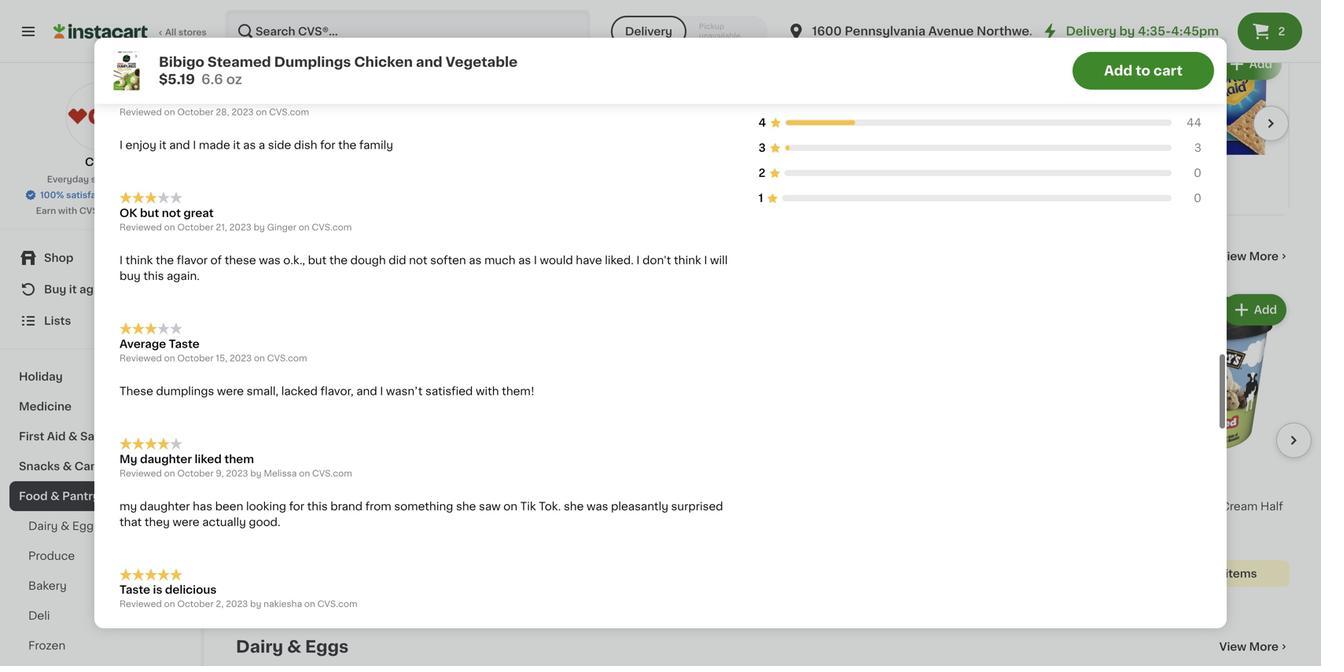 Task type: describe. For each thing, give the bounding box(es) containing it.
cvs.com inside taste is delicious reviewed on october 2, 2023 by nakiesha on cvs.com
[[318, 600, 357, 609]]

ritz
[[835, 84, 857, 95]]

0 horizontal spatial reviews
[[120, 33, 192, 49]]

that
[[120, 517, 142, 528]]

2023 inside 'ok but not great reviewed on october 21, 2023 by ginger on cvs.com'
[[229, 223, 252, 232]]

i left don't
[[637, 255, 640, 266]]

frozen
[[267, 92, 303, 103]]

them!
[[502, 386, 535, 397]]

box
[[485, 548, 507, 559]]

liked
[[195, 454, 222, 465]]

the left family
[[338, 140, 357, 151]]

0 horizontal spatial see eligible items button
[[835, 159, 941, 179]]

ginger
[[267, 223, 296, 232]]

sale
[[265, 248, 303, 264]]

by inside "link"
[[1120, 26, 1135, 37]]

1 vertical spatial eggs
[[305, 638, 349, 655]]

food & pantry
[[19, 491, 100, 502]]

small,
[[247, 386, 279, 397]]

extracare®
[[106, 206, 155, 215]]

on right 'nakiesha'
[[304, 600, 315, 609]]

store
[[91, 175, 114, 184]]

0 vertical spatial cvs®
[[85, 157, 116, 168]]

average taste reviewed on october 15, 2023 on cvs.com
[[120, 339, 307, 363]]

candy
[[75, 461, 112, 472]]

oz inside product group
[[1075, 145, 1086, 154]]

1 horizontal spatial in
[[1106, 161, 1114, 170]]

chicken for bibigo steamed dumplings chicken and vegetable
[[236, 517, 281, 528]]

bibigo steamed dumplings chicken and vegetable
[[236, 501, 387, 528]]

but inside 'ok but not great reviewed on october 21, 2023 by ginger on cvs.com'
[[140, 208, 159, 219]]

fruity
[[496, 501, 528, 512]]

many in stock
[[1079, 161, 1141, 170]]

reviewed inside 'ok but not great reviewed on october 21, 2023 by ginger on cvs.com'
[[120, 223, 162, 232]]

pebbles up free,
[[442, 501, 493, 512]]

1 vertical spatial 2
[[759, 168, 766, 179]]

items for the right see eligible items button
[[1226, 568, 1257, 579]]

post for post pebbles fruity pebbles breakfast cereal, gluten free, kids snacks, small cereal box
[[414, 501, 439, 512]]

most
[[635, 36, 664, 47]]

prices
[[116, 175, 144, 184]]

brand
[[331, 501, 363, 512]]

i left enjoy at the top left of page
[[120, 140, 123, 151]]

original
[[835, 100, 878, 111]]

melissa
[[264, 469, 297, 478]]

post pebbles cocoa pebbles breakfast cereal
[[591, 501, 737, 528]]

pebbles down pleasantly
[[591, 517, 643, 528]]

small
[[414, 548, 444, 559]]

nabisco image
[[574, 45, 602, 74]]

this inside my daughter has been looking for this brand from something she saw on tik tok. she was pleasantly surprised that they were actually good.
[[307, 501, 328, 512]]

2 inside "button"
[[1278, 26, 1285, 37]]

northwest
[[977, 26, 1041, 37]]

1 horizontal spatial it
[[159, 140, 167, 151]]

5 inside item carousel region
[[245, 464, 256, 481]]

ritz fresh stacks original crackers
[[835, 84, 930, 111]]

cart
[[1154, 64, 1183, 77]]

pebbles left cocoa
[[619, 501, 671, 512]]

see for the right see eligible items button
[[1157, 568, 1179, 579]]

daughter for my
[[140, 501, 190, 512]]

by inside taste is delicious reviewed on october 2, 2023 by nakiesha on cvs.com
[[250, 600, 261, 609]]

were inside my daughter has been looking for this brand from something she saw on tik tok. she was pleasantly surprised that they were actually good.
[[173, 517, 200, 528]]

on
[[236, 248, 262, 264]]

this inside i think the flavor of these was o.k., but the dough did not soften as much as i would have liked.  i don't think i will buy this again.
[[143, 271, 164, 282]]

on down food
[[164, 108, 175, 116]]

view more link for eggs
[[1220, 639, 1290, 655]]

liked.
[[605, 255, 634, 266]]

flavor
[[177, 255, 208, 266]]

7
[[1072, 47, 1082, 64]]

they
[[145, 517, 170, 528]]

all
[[165, 28, 176, 37]]

4:45pm
[[1171, 26, 1219, 37]]

on down frozen
[[256, 108, 267, 116]]

nabisco holiday image
[[237, 32, 561, 215]]

everyday store prices link
[[47, 173, 154, 186]]

ok but not great reviewed on october 21, 2023 by ginger on cvs.com
[[120, 208, 352, 232]]

bibigo steamed dumplings chicken and vegetable $5.19 6.6 oz
[[159, 55, 518, 86]]

product group containing 7
[[947, 45, 1169, 201]]

bakery link
[[9, 571, 191, 601]]

breakfast for fruity
[[468, 517, 521, 528]]

food
[[19, 491, 48, 502]]

add to cart
[[1104, 64, 1183, 77]]

reviewed inside taste is delicious reviewed on october 2, 2023 by nakiesha on cvs.com
[[120, 600, 162, 609]]

in inside excellent food the best in frozen foods reviewed on october 28, 2023 on cvs.com
[[254, 92, 264, 103]]

i up buy
[[120, 255, 123, 266]]

october inside taste is delicious reviewed on october 2, 2023 by nakiesha on cvs.com
[[177, 600, 214, 609]]

& down 'nakiesha'
[[287, 638, 301, 655]]

1 horizontal spatial as
[[469, 255, 482, 266]]

actually
[[202, 517, 246, 528]]

dumplings for bibigo steamed dumplings chicken and vegetable $5.19 6.6 oz
[[274, 55, 351, 69]]

0 vertical spatial for
[[320, 140, 335, 151]]

magical.
[[644, 102, 705, 116]]

snacks & candy
[[19, 461, 112, 472]]

49
[[1084, 48, 1096, 57]]

delivery for delivery by 4:35-4:45pm
[[1066, 26, 1117, 37]]

family
[[359, 140, 393, 151]]

items for left see eligible items button
[[902, 164, 927, 173]]

product group inside item carousel region
[[1125, 291, 1290, 587]]

a
[[259, 140, 265, 151]]

4
[[759, 117, 766, 128]]

view for dairy & eggs
[[1220, 641, 1247, 652]]

was inside i think the flavor of these was o.k., but the dough did not soften as much as i would have liked.  i don't think i will buy this again.
[[259, 255, 281, 266]]

0 horizontal spatial eggs
[[72, 521, 100, 532]]

breakfast for cocoa
[[646, 517, 698, 528]]

0 vertical spatial dairy & eggs
[[28, 521, 100, 532]]

i left wasn't
[[380, 386, 383, 397]]

$5.19
[[159, 73, 195, 86]]

view for on sale now
[[1220, 251, 1247, 262]]

deli
[[28, 610, 50, 621]]

add for add button in product group
[[1254, 304, 1277, 315]]

everyday store prices
[[47, 175, 144, 184]]

delivery by 4:35-4:45pm
[[1066, 26, 1219, 37]]

lists
[[44, 315, 71, 326]]

buy it again
[[44, 284, 111, 295]]

28,
[[216, 108, 229, 116]]

1600
[[812, 26, 842, 37]]

dumplings for bibigo steamed dumplings chicken and vegetable
[[327, 501, 387, 512]]

the left dough
[[329, 255, 348, 266]]

ben & jerry's ice cream half baked®
[[1125, 501, 1283, 528]]

snacks & candy link
[[9, 451, 191, 481]]

and inside bibigo steamed dumplings chicken and vegetable $5.19 6.6 oz
[[416, 55, 443, 69]]

0 horizontal spatial as
[[243, 140, 256, 151]]

2 3 from the left
[[1195, 143, 1202, 154]]

stock
[[1116, 161, 1141, 170]]

1600 pennsylvania avenue northwest button
[[787, 9, 1041, 53]]

cvs.com inside 'ok but not great reviewed on october 21, 2023 by ginger on cvs.com'
[[312, 223, 352, 232]]

bibigo for bibigo steamed dumplings chicken and vegetable $5.19 6.6 oz
[[159, 55, 204, 69]]

on inside my daughter has been looking for this brand from something she saw on tik tok. she was pleasantly surprised that they were actually good.
[[504, 501, 518, 512]]

steamed for bibigo steamed dumplings chicken and vegetable
[[274, 501, 324, 512]]

saw
[[479, 501, 501, 512]]

0 vertical spatial add button
[[1220, 50, 1281, 78]]

oreo chocolate sandwich cookies, family size
[[1063, 84, 1168, 126]]

surprised
[[671, 501, 723, 512]]

october inside average taste reviewed on october 15, 2023 on cvs.com
[[177, 354, 214, 363]]

$5
[[1144, 70, 1155, 79]]

but inside i think the flavor of these was o.k., but the dough did not soften as much as i would have liked.  i don't think i will buy this again.
[[308, 255, 327, 266]]

buy it again link
[[9, 274, 191, 305]]

product group containing ritz fresh stacks original crackers
[[719, 45, 941, 182]]

frozen
[[28, 640, 65, 651]]

wasn't
[[386, 386, 423, 397]]

0 vertical spatial were
[[217, 386, 244, 397]]

best
[[225, 92, 251, 103]]

cereal inside "post pebbles cocoa pebbles breakfast cereal"
[[701, 517, 737, 528]]

customer
[[759, 26, 846, 43]]

dairy & eggs link for 'produce' link
[[9, 511, 191, 541]]

did
[[389, 255, 406, 266]]

much
[[484, 255, 516, 266]]

pantry
[[62, 491, 100, 502]]

recent
[[667, 36, 708, 47]]

average
[[120, 339, 166, 350]]

19
[[257, 465, 267, 474]]

& inside ben & jerry's ice cream half baked®
[[1149, 501, 1158, 512]]

view more link for now
[[1220, 248, 1290, 264]]

tok.
[[539, 501, 561, 512]]

o.k.,
[[283, 255, 305, 266]]

oz inside bibigo steamed dumplings chicken and vegetable $5.19 6.6 oz
[[226, 73, 242, 86]]

not inside 'ok but not great reviewed on october 21, 2023 by ginger on cvs.com'
[[162, 208, 181, 219]]

more for dairy & eggs
[[1250, 641, 1279, 652]]

my
[[120, 454, 137, 465]]

nakiesha
[[264, 600, 302, 609]]

ben
[[1125, 501, 1147, 512]]

on up "small,"
[[254, 354, 265, 363]]

item carousel region
[[236, 285, 1312, 612]]

shop link
[[9, 242, 191, 274]]

medicine
[[19, 401, 72, 412]]

medicine link
[[9, 392, 191, 422]]

would
[[540, 255, 573, 266]]

cereal inside the post pebbles fruity pebbles breakfast cereal, gluten free, kids snacks, small cereal box
[[447, 548, 483, 559]]

i left the will
[[704, 255, 707, 266]]

post pebbles fruity pebbles breakfast cereal, gluten free, kids snacks, small cereal box
[[414, 501, 562, 559]]



Task type: vqa. For each thing, say whether or not it's contained in the screenshot.
the top 8
no



Task type: locate. For each thing, give the bounding box(es) containing it.
not right the did
[[409, 255, 428, 266]]

see eligible items button down ben & jerry's ice cream half baked® on the bottom of page
[[1125, 560, 1290, 587]]

were left "small,"
[[217, 386, 244, 397]]

1 horizontal spatial reviews
[[850, 26, 922, 43]]

0 horizontal spatial was
[[259, 255, 281, 266]]

chicken inside bibigo steamed dumplings chicken and vegetable
[[236, 517, 281, 528]]

1 reviewed from the top
[[120, 108, 162, 116]]

tik
[[520, 501, 536, 512]]

daughter inside my daughter has been looking for this brand from something she saw on tik tok. she was pleasantly surprised that they were actually good.
[[140, 501, 190, 512]]

taste right average at the left bottom
[[169, 339, 200, 350]]

cvs.com down frozen
[[269, 108, 309, 116]]

i left would
[[534, 255, 537, 266]]

vegetable inside bibigo steamed dumplings chicken and vegetable $5.19 6.6 oz
[[446, 55, 518, 69]]

1 vertical spatial with
[[476, 386, 499, 397]]

first aid & safety
[[19, 431, 117, 442]]

taste left is
[[120, 585, 150, 596]]

1 vertical spatial oz
[[1075, 145, 1086, 154]]

bakery
[[28, 580, 67, 591]]

items down '(122)'
[[902, 164, 927, 173]]

cvs.com inside my daughter liked them reviewed on october 9, 2023 by melissa on cvs.com
[[312, 469, 352, 478]]

0 vertical spatial vegetable
[[446, 55, 518, 69]]

october inside my daughter liked them reviewed on october 9, 2023 by melissa on cvs.com
[[177, 469, 214, 478]]

delivery inside "link"
[[1066, 26, 1117, 37]]

as
[[243, 140, 256, 151], [469, 255, 482, 266], [518, 255, 531, 266]]

frozen link
[[9, 631, 191, 661]]

1 horizontal spatial not
[[409, 255, 428, 266]]

view more for on sale now
[[1220, 251, 1279, 262]]

bibigo up good.
[[236, 501, 271, 512]]

post for post pebbles cocoa pebbles breakfast cereal
[[591, 501, 617, 512]]

0 vertical spatial in
[[254, 92, 264, 103]]

holiday
[[19, 371, 63, 382]]

october down delicious
[[177, 600, 214, 609]]

0
[[1194, 168, 1202, 179], [1194, 193, 1202, 204]]

earn with cvs® extracare® link
[[36, 205, 165, 217]]

view more for dairy & eggs
[[1220, 641, 1279, 652]]

1 vertical spatial see eligible items
[[1157, 568, 1257, 579]]

1 think from the left
[[126, 255, 153, 266]]

0 horizontal spatial cereal
[[447, 548, 483, 559]]

cream
[[1221, 501, 1258, 512]]

ok
[[120, 208, 137, 219]]

cvs.com up lacked at the left bottom of the page
[[267, 354, 307, 363]]

this left 'brand'
[[307, 501, 328, 512]]

1 horizontal spatial see eligible items button
[[1125, 560, 1290, 587]]

0 for 1
[[1194, 193, 1202, 204]]

dumplings
[[274, 55, 351, 69], [327, 501, 387, 512]]

3 down 4
[[759, 143, 766, 154]]

2 she from the left
[[564, 501, 584, 512]]

0 horizontal spatial $
[[239, 465, 245, 474]]

1 horizontal spatial breakfast
[[646, 517, 698, 528]]

post right tok. on the bottom
[[591, 501, 617, 512]]

see for left see eligible items button
[[849, 164, 866, 173]]

2023 inside average taste reviewed on october 15, 2023 on cvs.com
[[230, 354, 252, 363]]

it right made
[[233, 140, 240, 151]]

1 vertical spatial dairy & eggs
[[236, 638, 349, 655]]

1 vertical spatial eligible
[[1182, 568, 1223, 579]]

post inside the post pebbles fruity pebbles breakfast cereal, gluten free, kids snacks, small cereal box
[[414, 501, 439, 512]]

0 horizontal spatial in
[[254, 92, 264, 103]]

$ left 49
[[1067, 48, 1072, 57]]

1 horizontal spatial delivery
[[1066, 26, 1117, 37]]

product group
[[719, 45, 941, 182], [947, 45, 1169, 201], [1125, 291, 1290, 587]]

cvs® logo image
[[66, 82, 135, 151]]

0 vertical spatial view more link
[[1220, 248, 1290, 264]]

1 vertical spatial in
[[1106, 161, 1114, 170]]

1 vertical spatial cvs®
[[79, 206, 103, 215]]

5 october from the top
[[177, 600, 214, 609]]

dairy & eggs down 'nakiesha'
[[236, 638, 349, 655]]

0 horizontal spatial oz
[[226, 73, 242, 86]]

2023 inside excellent food the best in frozen foods reviewed on october 28, 2023 on cvs.com
[[232, 108, 254, 116]]

2 view from the top
[[1220, 641, 1247, 652]]

the up again.
[[156, 255, 174, 266]]

on left 9,
[[164, 469, 175, 478]]

cvs.com up now
[[312, 223, 352, 232]]

as left much
[[469, 255, 482, 266]]

add for add button to the top
[[1250, 59, 1273, 70]]

and inside bibigo steamed dumplings chicken and vegetable
[[284, 517, 305, 528]]

service type group
[[611, 16, 768, 47]]

1 vertical spatial was
[[587, 501, 608, 512]]

see eligible items button
[[835, 159, 941, 179], [1125, 560, 1290, 587]]

the inside excellent food the best in frozen foods reviewed on october 28, 2023 on cvs.com
[[204, 92, 223, 103]]

44
[[1187, 117, 1202, 128]]

steamed inside bibigo steamed dumplings chicken and vegetable $5.19 6.6 oz
[[208, 55, 271, 69]]

0 horizontal spatial it
[[69, 284, 77, 295]]

october inside 'ok but not great reviewed on october 21, 2023 by ginger on cvs.com'
[[177, 223, 214, 232]]

by down them at the bottom of the page
[[250, 469, 262, 478]]

0 horizontal spatial delivery
[[625, 26, 673, 37]]

customer reviews
[[759, 26, 922, 43]]

1 post from the left
[[414, 501, 439, 512]]

for right dish on the left top of the page
[[320, 140, 335, 151]]

cvs® up everyday store prices "link"
[[85, 157, 116, 168]]

post up gluten
[[414, 501, 439, 512]]

product group containing add
[[1125, 291, 1290, 587]]

bibigo for bibigo steamed dumplings chicken and vegetable
[[236, 501, 271, 512]]

breakfast
[[468, 517, 521, 528], [646, 517, 698, 528]]

i
[[120, 140, 123, 151], [193, 140, 196, 151], [120, 255, 123, 266], [534, 255, 537, 266], [637, 255, 640, 266], [704, 255, 707, 266], [380, 386, 383, 397]]

0 vertical spatial dairy
[[28, 521, 58, 532]]

$ for 5
[[239, 465, 245, 474]]

1 vertical spatial view
[[1220, 641, 1247, 652]]

size
[[1102, 115, 1125, 126]]

add link
[[1175, 45, 1321, 155]]

as left a at top
[[243, 140, 256, 151]]

1 vertical spatial vegetable
[[308, 517, 364, 528]]

see eligible items inside item carousel region
[[1157, 568, 1257, 579]]

excellent
[[120, 92, 172, 103]]

reviewed down my
[[120, 469, 162, 478]]

1 vertical spatial more
[[1250, 641, 1279, 652]]

not
[[162, 208, 181, 219], [409, 255, 428, 266]]

cvs.com
[[269, 108, 309, 116], [312, 223, 352, 232], [267, 354, 307, 363], [312, 469, 352, 478], [318, 600, 357, 609]]

on sale now link
[[236, 247, 346, 266]]

see eligible items for the right see eligible items button
[[1157, 568, 1257, 579]]

0 horizontal spatial for
[[289, 501, 304, 512]]

as right much
[[518, 255, 531, 266]]

2023 inside my daughter liked them reviewed on october 9, 2023 by melissa on cvs.com
[[226, 469, 248, 478]]

stacks
[[893, 84, 930, 95]]

daughter right my
[[140, 454, 192, 465]]

0 horizontal spatial this
[[143, 271, 164, 282]]

0 vertical spatial oz
[[226, 73, 242, 86]]

4 october from the top
[[177, 469, 214, 478]]

dairy & eggs link for view more link related to eggs
[[236, 637, 349, 656]]

reviewed inside average taste reviewed on october 15, 2023 on cvs.com
[[120, 354, 162, 363]]

october down liked
[[177, 469, 214, 478]]

1 horizontal spatial eggs
[[305, 638, 349, 655]]

vegetable inside bibigo steamed dumplings chicken and vegetable
[[308, 517, 364, 528]]

0 horizontal spatial chicken
[[236, 517, 281, 528]]

breakfast up kids
[[468, 517, 521, 528]]

ice
[[1202, 501, 1218, 512]]

dumplings left something
[[327, 501, 387, 512]]

food
[[175, 92, 201, 103]]

2 october from the top
[[177, 223, 214, 232]]

dumplings inside bibigo steamed dumplings chicken and vegetable
[[327, 501, 387, 512]]

1 horizontal spatial see
[[1157, 568, 1179, 579]]

1 view more from the top
[[1220, 251, 1279, 262]]

reviewed
[[120, 108, 162, 116], [120, 223, 162, 232], [120, 354, 162, 363], [120, 469, 162, 478], [120, 600, 162, 609]]

bibigo inside bibigo steamed dumplings chicken and vegetable $5.19 6.6 oz
[[159, 55, 204, 69]]

with
[[58, 206, 77, 215], [476, 386, 499, 397]]

steamed for bibigo steamed dumplings chicken and vegetable $5.19 6.6 oz
[[208, 55, 271, 69]]

2 0 from the top
[[1194, 193, 1202, 204]]

she
[[456, 501, 476, 512], [564, 501, 584, 512]]

0 horizontal spatial post
[[414, 501, 439, 512]]

& right food
[[50, 491, 60, 502]]

1 vertical spatial view more
[[1220, 641, 1279, 652]]

see inside item carousel region
[[1157, 568, 1179, 579]]

0 vertical spatial taste
[[169, 339, 200, 350]]

& down food & pantry
[[61, 521, 69, 532]]

the up 28,
[[204, 92, 223, 103]]

on
[[164, 108, 175, 116], [256, 108, 267, 116], [164, 223, 175, 232], [299, 223, 310, 232], [164, 354, 175, 363], [254, 354, 265, 363], [164, 469, 175, 478], [299, 469, 310, 478], [504, 501, 518, 512], [164, 600, 175, 609], [304, 600, 315, 609]]

1 more from the top
[[1250, 251, 1279, 262]]

chicken for bibigo steamed dumplings chicken and vegetable $5.19 6.6 oz
[[354, 55, 413, 69]]

0 vertical spatial 5
[[759, 92, 766, 103]]

was inside my daughter has been looking for this brand from something she saw on tik tok. she was pleasantly surprised that they were actually good.
[[587, 501, 608, 512]]

cvs.com inside average taste reviewed on october 15, 2023 on cvs.com
[[267, 354, 307, 363]]

1 horizontal spatial eligible
[[1182, 568, 1223, 579]]

oz up best
[[226, 73, 242, 86]]

produce link
[[9, 541, 191, 571]]

0 vertical spatial steamed
[[208, 55, 271, 69]]

was left pleasantly
[[587, 501, 608, 512]]

1 vertical spatial were
[[173, 517, 200, 528]]

2023 down best
[[232, 108, 254, 116]]

None search field
[[225, 9, 591, 53]]

avenue
[[929, 26, 974, 37]]

for right the 'looking'
[[289, 501, 304, 512]]

&
[[68, 431, 78, 442], [63, 461, 72, 472], [50, 491, 60, 502], [1149, 501, 1158, 512], [61, 521, 69, 532], [287, 638, 301, 655]]

1 she from the left
[[456, 501, 476, 512]]

1 vertical spatial 5
[[245, 464, 256, 481]]

were down has
[[173, 517, 200, 528]]

0 vertical spatial eggs
[[72, 521, 100, 532]]

1 vertical spatial but
[[308, 255, 327, 266]]

0 vertical spatial but
[[140, 208, 159, 219]]

1 3 from the left
[[759, 143, 766, 154]]

for inside my daughter has been looking for this brand from something she saw on tik tok. she was pleasantly surprised that they were actually good.
[[289, 501, 304, 512]]

delivery inside button
[[625, 26, 673, 37]]

1 horizontal spatial she
[[564, 501, 584, 512]]

cvs® down satisfaction
[[79, 206, 103, 215]]

3 reviewed from the top
[[120, 354, 162, 363]]

have
[[576, 255, 602, 266]]

has
[[193, 501, 212, 512]]

1 horizontal spatial but
[[308, 255, 327, 266]]

my daughter liked them reviewed on october 9, 2023 by melissa on cvs.com
[[120, 454, 352, 478]]

but
[[140, 208, 159, 219], [308, 255, 327, 266]]

1 vertical spatial dumplings
[[327, 501, 387, 512]]

reviewed down ok at the top left of the page
[[120, 223, 162, 232]]

0 horizontal spatial dairy & eggs link
[[9, 511, 191, 541]]

1 vertical spatial daughter
[[140, 501, 190, 512]]

$ inside $ 7 49
[[1067, 48, 1072, 57]]

3 down 44
[[1195, 143, 1202, 154]]

0 vertical spatial see
[[849, 164, 866, 173]]

i left made
[[193, 140, 196, 151]]

1 horizontal spatial dairy & eggs
[[236, 638, 349, 655]]

1 horizontal spatial steamed
[[274, 501, 324, 512]]

on sale now
[[236, 248, 346, 264]]

vegetable for bibigo steamed dumplings chicken and vegetable
[[308, 517, 364, 528]]

daughter for my
[[140, 454, 192, 465]]

0 vertical spatial was
[[259, 255, 281, 266]]

$20,
[[1099, 70, 1119, 79]]

1 vertical spatial chicken
[[236, 517, 281, 528]]

dairy up 'produce' on the bottom of page
[[28, 521, 58, 532]]

0 vertical spatial dairy & eggs link
[[9, 511, 191, 541]]

sandwich
[[1063, 100, 1117, 111]]

them
[[224, 454, 254, 465]]

by inside my daughter liked them reviewed on october 9, 2023 by melissa on cvs.com
[[250, 469, 262, 478]]

she right tok. on the bottom
[[564, 501, 584, 512]]

reviews up fresh
[[850, 26, 922, 43]]

0 vertical spatial items
[[902, 164, 927, 173]]

satisfied
[[426, 386, 473, 397]]

cvs.com inside excellent food the best in frozen foods reviewed on october 28, 2023 on cvs.com
[[269, 108, 309, 116]]

items inside item carousel region
[[1226, 568, 1257, 579]]

1 horizontal spatial post
[[591, 501, 617, 512]]

these
[[225, 255, 256, 266]]

add to cart button
[[1073, 52, 1214, 90]]

add button inside product group
[[1224, 296, 1285, 324]]

dairy & eggs down food & pantry
[[28, 521, 100, 532]]

$ for 7
[[1067, 48, 1072, 57]]

1 0 from the top
[[1194, 168, 1202, 179]]

1 horizontal spatial dairy
[[236, 638, 283, 655]]

eligible for the right see eligible items button
[[1182, 568, 1223, 579]]

1 vertical spatial see eligible items button
[[1125, 560, 1290, 587]]

0 horizontal spatial with
[[58, 206, 77, 215]]

post inside "post pebbles cocoa pebbles breakfast cereal"
[[591, 501, 617, 512]]

2 think from the left
[[674, 255, 701, 266]]

instacart logo image
[[53, 22, 148, 41]]

2023 inside taste is delicious reviewed on october 2, 2023 by nakiesha on cvs.com
[[226, 600, 248, 609]]

2 post from the left
[[591, 501, 617, 512]]

3 october from the top
[[177, 354, 214, 363]]

1 vertical spatial dairy & eggs link
[[236, 637, 349, 656]]

& left candy
[[63, 461, 72, 472]]

free,
[[454, 532, 481, 543]]

1 horizontal spatial bibigo
[[236, 501, 271, 512]]

0 for 2
[[1194, 168, 1202, 179]]

0 horizontal spatial 2
[[759, 168, 766, 179]]

think up buy
[[126, 255, 153, 266]]

dairy down 'nakiesha'
[[236, 638, 283, 655]]

satisfaction
[[66, 191, 119, 199]]

1 vertical spatial items
[[1226, 568, 1257, 579]]

reviewed down is
[[120, 600, 162, 609]]

15,
[[216, 354, 227, 363]]

1
[[759, 193, 763, 204]]

reviewed inside excellent food the best in frozen foods reviewed on october 28, 2023 on cvs.com
[[120, 108, 162, 116]]

foods
[[305, 92, 338, 103]]

on right melissa
[[299, 469, 310, 478]]

see eligible items for left see eligible items button
[[849, 164, 927, 173]]

1 horizontal spatial 2
[[1278, 26, 1285, 37]]

$
[[1067, 48, 1072, 57], [239, 465, 245, 474]]

5 up 4
[[759, 92, 766, 103]]

1 view more link from the top
[[1220, 248, 1290, 264]]

i enjoy it and i made it as a side dish for the family
[[120, 140, 393, 151]]

1 horizontal spatial items
[[1226, 568, 1257, 579]]

dough
[[351, 255, 386, 266]]

but down the guarantee
[[140, 208, 159, 219]]

on down average at the left bottom
[[164, 354, 175, 363]]

& right aid
[[68, 431, 78, 442]]

2,
[[216, 600, 224, 609]]

2 horizontal spatial it
[[233, 140, 240, 151]]

chicken inside bibigo steamed dumplings chicken and vegetable $5.19 6.6 oz
[[354, 55, 413, 69]]

cereal down the surprised
[[701, 517, 737, 528]]

dumplings inside bibigo steamed dumplings chicken and vegetable $5.19 6.6 oz
[[274, 55, 351, 69]]

steamed up 6.6 at the left of page
[[208, 55, 271, 69]]

2023 down them at the bottom of the page
[[226, 469, 248, 478]]

0 vertical spatial with
[[58, 206, 77, 215]]

$ inside $ 5 19
[[239, 465, 245, 474]]

0 horizontal spatial see
[[849, 164, 866, 173]]

steamed up good.
[[274, 501, 324, 512]]

delivery
[[1066, 26, 1117, 37], [625, 26, 673, 37]]

with right earn
[[58, 206, 77, 215]]

reviewed down excellent
[[120, 108, 162, 116]]

snacks,
[[511, 532, 553, 543]]

october left 15,
[[177, 354, 214, 363]]

items down cream
[[1226, 568, 1257, 579]]

1 vertical spatial dairy
[[236, 638, 283, 655]]

0 vertical spatial see eligible items button
[[835, 159, 941, 179]]

dairy & eggs link down pantry
[[9, 511, 191, 541]]

2 view more link from the top
[[1220, 639, 1290, 655]]

2 horizontal spatial as
[[518, 255, 531, 266]]

great
[[184, 208, 214, 219]]

october down 'great'
[[177, 223, 214, 232]]

2023 right 15,
[[230, 354, 252, 363]]

add inside product group
[[1254, 304, 1277, 315]]

many
[[1079, 161, 1104, 170]]

0 vertical spatial bibigo
[[159, 55, 204, 69]]

steamed inside bibigo steamed dumplings chicken and vegetable
[[274, 501, 324, 512]]

2023 right 2,
[[226, 600, 248, 609]]

not inside i think the flavor of these was o.k., but the dough did not soften as much as i would have liked.  i don't think i will buy this again.
[[409, 255, 428, 266]]

$ down them at the bottom of the page
[[239, 465, 245, 474]]

these
[[120, 386, 153, 397]]

something
[[394, 501, 453, 512]]

is
[[153, 585, 162, 596]]

taste inside taste is delicious reviewed on october 2, 2023 by nakiesha on cvs.com
[[120, 585, 150, 596]]

eligible for left see eligible items button
[[868, 164, 900, 173]]

deli link
[[9, 601, 191, 631]]

0 vertical spatial 2
[[1278, 26, 1285, 37]]

by
[[1120, 26, 1135, 37], [254, 223, 265, 232], [250, 469, 262, 478], [250, 600, 261, 609]]

cereal
[[701, 517, 737, 528], [447, 548, 483, 559]]

cvs.com right 'nakiesha'
[[318, 600, 357, 609]]

pennsylvania
[[845, 26, 926, 37]]

the
[[204, 92, 223, 103], [338, 140, 357, 151], [156, 255, 174, 266], [329, 255, 348, 266]]

2 reviewed from the top
[[120, 223, 162, 232]]

october down food
[[177, 108, 214, 116]]

she left the saw
[[456, 501, 476, 512]]

eligible inside item carousel region
[[1182, 568, 1223, 579]]

2 breakfast from the left
[[646, 517, 698, 528]]

on down delicious
[[164, 600, 175, 609]]

again.
[[167, 271, 200, 282]]

shop
[[44, 252, 73, 263]]

on right ginger
[[299, 223, 310, 232]]

guarantee
[[121, 191, 167, 199]]

0 horizontal spatial dairy
[[28, 521, 58, 532]]

were
[[217, 386, 244, 397], [173, 517, 200, 528]]

4 reviewed from the top
[[120, 469, 162, 478]]

cvs®
[[85, 157, 116, 168], [79, 206, 103, 215]]

reviews up $5.19
[[120, 33, 192, 49]]

aid
[[47, 431, 66, 442]]

see down baked®
[[1157, 568, 1179, 579]]

0 horizontal spatial dairy & eggs
[[28, 521, 100, 532]]

safety
[[80, 431, 117, 442]]

1 vertical spatial bibigo
[[236, 501, 271, 512]]

0 vertical spatial $
[[1067, 48, 1072, 57]]

0 vertical spatial cereal
[[701, 517, 737, 528]]

see down original
[[849, 164, 866, 173]]

5 reviewed from the top
[[120, 600, 162, 609]]

taste inside average taste reviewed on october 15, 2023 on cvs.com
[[169, 339, 200, 350]]

0 vertical spatial eligible
[[868, 164, 900, 173]]

vegetable for bibigo steamed dumplings chicken and vegetable $5.19 6.6 oz
[[446, 55, 518, 69]]

1 horizontal spatial 5
[[759, 92, 766, 103]]

by inside 'ok but not great reviewed on october 21, 2023 by ginger on cvs.com'
[[254, 223, 265, 232]]

2 more from the top
[[1250, 641, 1279, 652]]

half
[[1261, 501, 1283, 512]]

0 horizontal spatial she
[[456, 501, 476, 512]]

see eligible items
[[849, 164, 927, 173], [1157, 568, 1257, 579]]

1 horizontal spatial were
[[217, 386, 244, 397]]

2 view more from the top
[[1220, 641, 1279, 652]]

cvs.com up 'brand'
[[312, 469, 352, 478]]

& up baked®
[[1149, 501, 1158, 512]]

pebbles up gluten
[[414, 517, 465, 528]]

daughter inside my daughter liked them reviewed on october 9, 2023 by melissa on cvs.com
[[140, 454, 192, 465]]

taste is delicious reviewed on october 2, 2023 by nakiesha on cvs.com
[[120, 585, 357, 609]]

1 october from the top
[[177, 108, 214, 116]]

2
[[1278, 26, 1285, 37], [759, 168, 766, 179]]

1 vertical spatial add button
[[1224, 296, 1285, 324]]

1 view from the top
[[1220, 251, 1247, 262]]

0 vertical spatial daughter
[[140, 454, 192, 465]]

delivery by 4:35-4:45pm link
[[1041, 22, 1219, 41]]

looking
[[246, 501, 286, 512]]

0 vertical spatial 0
[[1194, 168, 1202, 179]]

it right enjoy at the top left of page
[[159, 140, 167, 151]]

more for on sale now
[[1250, 251, 1279, 262]]

think right don't
[[674, 255, 701, 266]]

2 up add link
[[1278, 26, 1285, 37]]

reviewed inside my daughter liked them reviewed on october 9, 2023 by melissa on cvs.com
[[120, 469, 162, 478]]

1 horizontal spatial see eligible items
[[1157, 568, 1257, 579]]

items
[[902, 164, 927, 173], [1226, 568, 1257, 579]]

on down the guarantee
[[164, 223, 175, 232]]

bibigo inside bibigo steamed dumplings chicken and vegetable
[[236, 501, 271, 512]]

5
[[759, 92, 766, 103], [245, 464, 256, 481]]

baked®
[[1125, 517, 1166, 528]]

2023
[[232, 108, 254, 116], [229, 223, 252, 232], [230, 354, 252, 363], [226, 469, 248, 478], [226, 600, 248, 609]]

0 horizontal spatial vegetable
[[308, 517, 364, 528]]

1 vertical spatial 0
[[1194, 193, 1202, 204]]

breakfast inside "post pebbles cocoa pebbles breakfast cereal"
[[646, 517, 698, 528]]

from
[[365, 501, 391, 512]]

0 vertical spatial dumplings
[[274, 55, 351, 69]]

1 vertical spatial $
[[239, 465, 245, 474]]

0 horizontal spatial bibigo
[[159, 55, 204, 69]]

2023 right 21,
[[229, 223, 252, 232]]

1 breakfast from the left
[[468, 517, 521, 528]]

october inside excellent food the best in frozen foods reviewed on october 28, 2023 on cvs.com
[[177, 108, 214, 116]]

$7.49 element
[[1125, 462, 1290, 483]]

this right buy
[[143, 271, 164, 282]]

produce
[[28, 551, 75, 562]]

good.
[[249, 517, 281, 528]]

breakfast inside the post pebbles fruity pebbles breakfast cereal, gluten free, kids snacks, small cereal box
[[468, 517, 521, 528]]

dish
[[294, 140, 317, 151]]

eligible down '(122)'
[[868, 164, 900, 173]]

dumplings up foods
[[274, 55, 351, 69]]

delivery for delivery
[[625, 26, 673, 37]]



